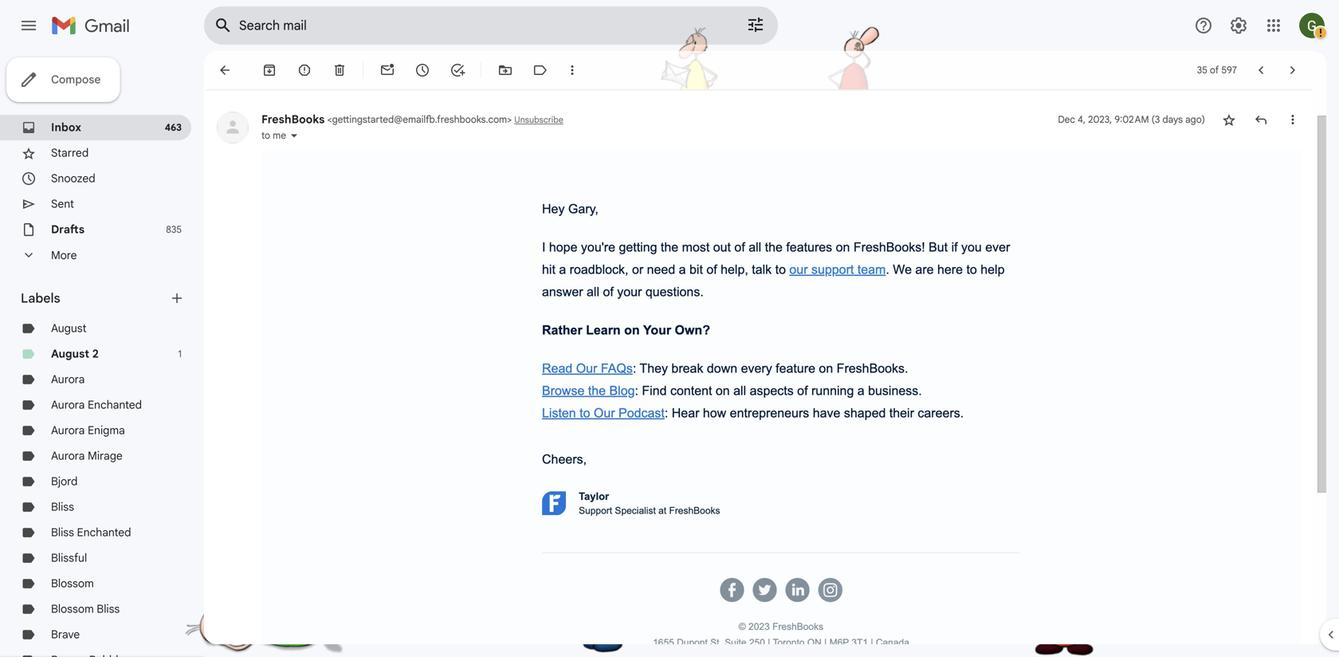 Task type: locate. For each thing, give the bounding box(es) containing it.
aurora mirage link
[[51, 449, 123, 463]]

freshbooks.
[[837, 361, 909, 376]]

of down feature
[[797, 384, 808, 398]]

4 aurora from the top
[[51, 449, 85, 463]]

twitter image
[[753, 578, 777, 602]]

read
[[542, 361, 573, 376]]

blossom
[[51, 576, 94, 590], [51, 602, 94, 616]]

of right out
[[735, 240, 745, 254]]

show details image
[[289, 131, 299, 140]]

enchanted up blissful link
[[77, 525, 131, 539]]

0 vertical spatial enchanted
[[88, 398, 142, 412]]

read our faqs link
[[542, 361, 633, 376]]

2 blossom from the top
[[51, 602, 94, 616]]

blossom down blossom link
[[51, 602, 94, 616]]

the up 'listen to our podcast' link
[[588, 384, 606, 398]]

to
[[262, 130, 270, 142], [776, 262, 786, 277], [967, 262, 977, 277], [580, 406, 590, 420]]

labels navigation
[[0, 51, 204, 657]]

of right bit
[[707, 262, 717, 277]]

august link
[[51, 321, 87, 335]]

settings image
[[1230, 16, 1249, 35]]

blossom down blissful at the bottom
[[51, 576, 94, 590]]

every
[[741, 361, 772, 376]]

inbox
[[51, 120, 81, 134]]

more
[[51, 248, 77, 262]]

i
[[542, 240, 546, 254]]

are
[[916, 262, 934, 277]]

blossom for blossom link
[[51, 576, 94, 590]]

unsubscribe link
[[515, 114, 564, 125]]

brave
[[51, 628, 80, 641]]

1 aurora from the top
[[51, 372, 85, 386]]

careers.
[[918, 406, 964, 420]]

to down browse the blog link
[[580, 406, 590, 420]]

all inside the 'read our faqs : they break down every feature on freshbooks. browse the blog : find content on all aspects of running a business. listen to our podcast : hear how entrepreneurs have shaped their careers.'
[[734, 384, 746, 398]]

to left our
[[776, 262, 786, 277]]

your
[[617, 285, 642, 299]]

starred link
[[51, 146, 89, 160]]

4,
[[1078, 114, 1086, 126]]

: left hear in the right of the page
[[665, 406, 668, 420]]

support image
[[1194, 16, 1214, 35]]

on
[[836, 240, 850, 254], [624, 323, 640, 337], [819, 361, 833, 376], [716, 384, 730, 398]]

the up talk
[[765, 240, 783, 254]]

i hope you're getting the most out of all the features on freshbooks! but if you ever hit a roadblock, or need a bit of help, talk to
[[542, 240, 1011, 277]]

1 blossom from the top
[[51, 576, 94, 590]]

compose
[[51, 73, 101, 87]]

august
[[51, 321, 87, 335], [51, 347, 89, 361]]

0 vertical spatial bliss
[[51, 500, 74, 514]]

: left find
[[635, 384, 639, 398]]

enigma
[[88, 423, 125, 437]]

1 vertical spatial all
[[587, 285, 600, 299]]

bliss for bliss "link"
[[51, 500, 74, 514]]

all down every
[[734, 384, 746, 398]]

of left your
[[603, 285, 614, 299]]

to me
[[262, 130, 286, 142]]

taylor
[[579, 490, 609, 502]]

the
[[661, 240, 679, 254], [765, 240, 783, 254], [588, 384, 606, 398]]

2 aurora from the top
[[51, 398, 85, 412]]

a left bit
[[679, 262, 686, 277]]

on up our support team
[[836, 240, 850, 254]]

blossom for blossom bliss
[[51, 602, 94, 616]]

our up browse the blog link
[[576, 361, 598, 376]]

at
[[659, 505, 667, 516]]

features
[[786, 240, 833, 254]]

our
[[790, 262, 808, 277]]

more button
[[0, 242, 191, 268]]

: left they
[[633, 361, 636, 376]]

1 horizontal spatial the
[[661, 240, 679, 254]]

all up talk
[[749, 240, 762, 254]]

shaped
[[844, 406, 886, 420]]

content
[[671, 384, 712, 398]]

ago)
[[1186, 114, 1206, 126]]

>
[[507, 114, 512, 126]]

of inside the 'read our faqs : they break down every feature on freshbooks. browse the blog : find content on all aspects of running a business. listen to our podcast : hear how entrepreneurs have shaped their careers.'
[[797, 384, 808, 398]]

out
[[713, 240, 731, 254]]

2 vertical spatial all
[[734, 384, 746, 398]]

most
[[682, 240, 710, 254]]

our down browse the blog link
[[594, 406, 615, 420]]

freshbooks right at
[[669, 505, 720, 516]]

aurora down august 2 link
[[51, 372, 85, 386]]

labels
[[21, 290, 60, 306]]

their
[[890, 406, 915, 420]]

a up shaped
[[858, 384, 865, 398]]

a right hit
[[559, 262, 566, 277]]

starred
[[51, 146, 89, 160]]

a inside the 'read our faqs : they break down every feature on freshbooks. browse the blog : find content on all aspects of running a business. listen to our podcast : hear how entrepreneurs have shaped their careers.'
[[858, 384, 865, 398]]

of right 35 at top right
[[1210, 64, 1219, 76]]

gary,
[[568, 202, 599, 216]]

bliss link
[[51, 500, 74, 514]]

hey
[[542, 202, 565, 216]]

all
[[749, 240, 762, 254], [587, 285, 600, 299], [734, 384, 746, 398]]

a for faqs
[[858, 384, 865, 398]]

0 horizontal spatial all
[[587, 285, 600, 299]]

2 horizontal spatial all
[[749, 240, 762, 254]]

to inside the 'read our faqs : they break down every feature on freshbooks. browse the blog : find content on all aspects of running a business. listen to our podcast : hear how entrepreneurs have shaped their careers.'
[[580, 406, 590, 420]]

entrepreneurs
[[730, 406, 810, 420]]

1 horizontal spatial a
[[679, 262, 686, 277]]

to left "help"
[[967, 262, 977, 277]]

(3
[[1152, 114, 1160, 126]]

inbox link
[[51, 120, 81, 134]]

report spam image
[[297, 62, 313, 78]]

add to tasks image
[[450, 62, 466, 78]]

on up running
[[819, 361, 833, 376]]

you're
[[581, 240, 616, 254]]

hear
[[672, 406, 700, 420]]

hit
[[542, 262, 556, 277]]

1 horizontal spatial all
[[734, 384, 746, 398]]

to inside 'i hope you're getting the most out of all the features on freshbooks! but if you ever hit a roadblock, or need a bit of help, talk to'
[[776, 262, 786, 277]]

all down roadblock,
[[587, 285, 600, 299]]

team
[[858, 262, 886, 277]]

3 aurora from the top
[[51, 423, 85, 437]]

august left 2
[[51, 347, 89, 361]]

0 vertical spatial august
[[51, 321, 87, 335]]

on down the "down" at the right bottom of page
[[716, 384, 730, 398]]

delete image
[[332, 62, 348, 78]]

drafts link
[[51, 222, 85, 236]]

Not starred checkbox
[[1222, 112, 1237, 128]]

freshbooks up the show details icon
[[262, 112, 325, 126]]

august 2
[[51, 347, 99, 361]]

aurora
[[51, 372, 85, 386], [51, 398, 85, 412], [51, 423, 85, 437], [51, 449, 85, 463]]

browse
[[542, 384, 585, 398]]

1 vertical spatial blossom
[[51, 602, 94, 616]]

how
[[703, 406, 727, 420]]

archive image
[[262, 62, 277, 78]]

blossom bliss link
[[51, 602, 120, 616]]

2
[[92, 347, 99, 361]]

35 of 597
[[1197, 64, 1238, 76]]

we
[[893, 262, 912, 277]]

support specialist at freshbooks
[[579, 505, 720, 516]]

1 vertical spatial enchanted
[[77, 525, 131, 539]]

0 vertical spatial all
[[749, 240, 762, 254]]

the inside the 'read our faqs : they break down every feature on freshbooks. browse the blog : find content on all aspects of running a business. listen to our podcast : hear how entrepreneurs have shaped their careers.'
[[588, 384, 606, 398]]

1 august from the top
[[51, 321, 87, 335]]

35
[[1197, 64, 1208, 76]]

dec 4, 2023, 9:02 am (3 days ago) cell
[[1058, 112, 1206, 128]]

0 vertical spatial freshbooks
[[262, 112, 325, 126]]

mirage
[[88, 449, 123, 463]]

questions.
[[646, 285, 704, 299]]

1 vertical spatial :
[[635, 384, 639, 398]]

0 vertical spatial our
[[576, 361, 598, 376]]

gmail image
[[51, 10, 138, 41]]

facebook image
[[720, 578, 745, 602]]

aurora up aurora mirage link
[[51, 423, 85, 437]]

1 vertical spatial our
[[594, 406, 615, 420]]

1
[[178, 348, 182, 360]]

aurora link
[[51, 372, 85, 386]]

aurora up 'bjord'
[[51, 449, 85, 463]]

2 horizontal spatial a
[[858, 384, 865, 398]]

0 horizontal spatial freshbooks
[[262, 112, 325, 126]]

:
[[633, 361, 636, 376], [635, 384, 639, 398], [665, 406, 668, 420]]

9:02 am
[[1115, 114, 1149, 126]]

podcast
[[619, 406, 665, 420]]

unsubscribe
[[515, 114, 564, 125]]

august for august 2
[[51, 347, 89, 361]]

gettingstarted@emailfb.freshbooks.com
[[332, 114, 507, 126]]

freshbooks
[[262, 112, 325, 126], [669, 505, 720, 516]]

the up need
[[661, 240, 679, 254]]

labels heading
[[21, 290, 169, 306]]

1 vertical spatial bliss
[[51, 525, 74, 539]]

bliss enchanted link
[[51, 525, 131, 539]]

not starred image
[[1222, 112, 1237, 128]]

blossom bliss
[[51, 602, 120, 616]]

None search field
[[204, 6, 778, 45]]

snoozed link
[[51, 171, 95, 185]]

enchanted up the "enigma"
[[88, 398, 142, 412]]

2 august from the top
[[51, 347, 89, 361]]

1 vertical spatial august
[[51, 347, 89, 361]]

0 horizontal spatial the
[[588, 384, 606, 398]]

aurora down aurora link
[[51, 398, 85, 412]]

dec
[[1058, 114, 1076, 126]]

august up august 2
[[51, 321, 87, 335]]

1 horizontal spatial freshbooks
[[669, 505, 720, 516]]

463
[[165, 122, 182, 134]]

0 vertical spatial blossom
[[51, 576, 94, 590]]



Task type: describe. For each thing, give the bounding box(es) containing it.
. we are here to help answer all of your questions.
[[542, 262, 1005, 299]]

<
[[327, 114, 332, 126]]

but
[[929, 240, 948, 254]]

0 vertical spatial :
[[633, 361, 636, 376]]

or
[[632, 262, 644, 277]]

0 horizontal spatial a
[[559, 262, 566, 277]]

faqs
[[601, 361, 633, 376]]

find
[[642, 384, 667, 398]]

aurora for aurora mirage
[[51, 449, 85, 463]]

drafts
[[51, 222, 85, 236]]

blog
[[610, 384, 635, 398]]

august for august link
[[51, 321, 87, 335]]

on left the "your"
[[624, 323, 640, 337]]

aurora for aurora enigma
[[51, 423, 85, 437]]

august 2 link
[[51, 347, 99, 361]]

listen to our podcast link
[[542, 406, 665, 420]]

bliss for bliss enchanted
[[51, 525, 74, 539]]

newer image
[[1253, 62, 1269, 78]]

search mail image
[[209, 11, 238, 40]]

on inside 'i hope you're getting the most out of all the features on freshbooks! but if you ever hit a roadblock, or need a bit of help, talk to'
[[836, 240, 850, 254]]

aurora for aurora link
[[51, 372, 85, 386]]

advanced search options image
[[740, 9, 772, 41]]

our support team
[[790, 262, 886, 277]]

back to inbox image
[[217, 62, 233, 78]]

business.
[[868, 384, 922, 398]]

blossom link
[[51, 576, 94, 590]]

feature
[[776, 361, 816, 376]]

bjord link
[[51, 474, 78, 488]]

own?
[[675, 323, 710, 337]]

aurora enchanted
[[51, 398, 142, 412]]

getting
[[619, 240, 657, 254]]

dec 4, 2023, 9:02 am (3 days ago)
[[1058, 114, 1206, 126]]

a for you're
[[679, 262, 686, 277]]

in new window image
[[1274, 58, 1312, 96]]

597
[[1222, 64, 1238, 76]]

aurora for aurora enchanted
[[51, 398, 85, 412]]

break
[[672, 361, 704, 376]]

linkedin image
[[785, 578, 810, 602]]

835
[[166, 224, 182, 236]]

they
[[640, 361, 668, 376]]

labels image
[[533, 62, 549, 78]]

older image
[[1285, 62, 1301, 78]]

your
[[643, 323, 671, 337]]

cheers,
[[542, 452, 587, 467]]

move to image
[[498, 62, 514, 78]]

talk
[[752, 262, 772, 277]]

bjord
[[51, 474, 78, 488]]

here
[[938, 262, 963, 277]]

read our faqs : they break down every feature on freshbooks. browse the blog : find content on all aspects of running a business. listen to our podcast : hear how entrepreneurs have shaped their careers.
[[542, 361, 964, 420]]

running
[[812, 384, 854, 398]]

snooze image
[[415, 62, 431, 78]]

rather
[[542, 323, 583, 337]]

aurora enigma link
[[51, 423, 125, 437]]

2 vertical spatial bliss
[[97, 602, 120, 616]]

2 vertical spatial :
[[665, 406, 668, 420]]

sent
[[51, 197, 74, 211]]

freshbooks cell
[[262, 112, 515, 126]]

to left me
[[262, 130, 270, 142]]

to inside . we are here to help answer all of your questions.
[[967, 262, 977, 277]]

all inside . we are here to help answer all of your questions.
[[587, 285, 600, 299]]

days
[[1163, 114, 1183, 126]]

aurora enchanted link
[[51, 398, 142, 412]]

down
[[707, 361, 738, 376]]

more image
[[565, 62, 580, 78]]

support
[[579, 505, 612, 516]]

all inside 'i hope you're getting the most out of all the features on freshbooks! but if you ever hit a roadblock, or need a bit of help, talk to'
[[749, 240, 762, 254]]

freshbooks < gettingstarted@emailfb.freshbooks.com > unsubscribe
[[262, 112, 564, 126]]

Search mail text field
[[239, 18, 702, 33]]

blissful link
[[51, 551, 87, 565]]

sent link
[[51, 197, 74, 211]]

2023,
[[1089, 114, 1113, 126]]

of inside . we are here to help answer all of your questions.
[[603, 285, 614, 299]]

main menu image
[[19, 16, 38, 35]]

2 horizontal spatial the
[[765, 240, 783, 254]]

snoozed
[[51, 171, 95, 185]]

freshbooks!
[[854, 240, 925, 254]]

ever
[[986, 240, 1011, 254]]

aspects
[[750, 384, 794, 398]]

bit
[[690, 262, 703, 277]]

instagram image
[[818, 577, 843, 603]]

hey gary,
[[542, 202, 599, 216]]

enchanted for bliss enchanted
[[77, 525, 131, 539]]

rather learn on your own?
[[542, 323, 710, 337]]

aurora mirage
[[51, 449, 123, 463]]

blissful
[[51, 551, 87, 565]]

roadblock,
[[570, 262, 629, 277]]

enchanted for aurora enchanted
[[88, 398, 142, 412]]

help
[[981, 262, 1005, 277]]

1 vertical spatial freshbooks
[[669, 505, 720, 516]]

freshbooks image
[[542, 491, 566, 515]]



Task type: vqa. For each thing, say whether or not it's contained in the screenshot.
third SHOW IF UNREAD
no



